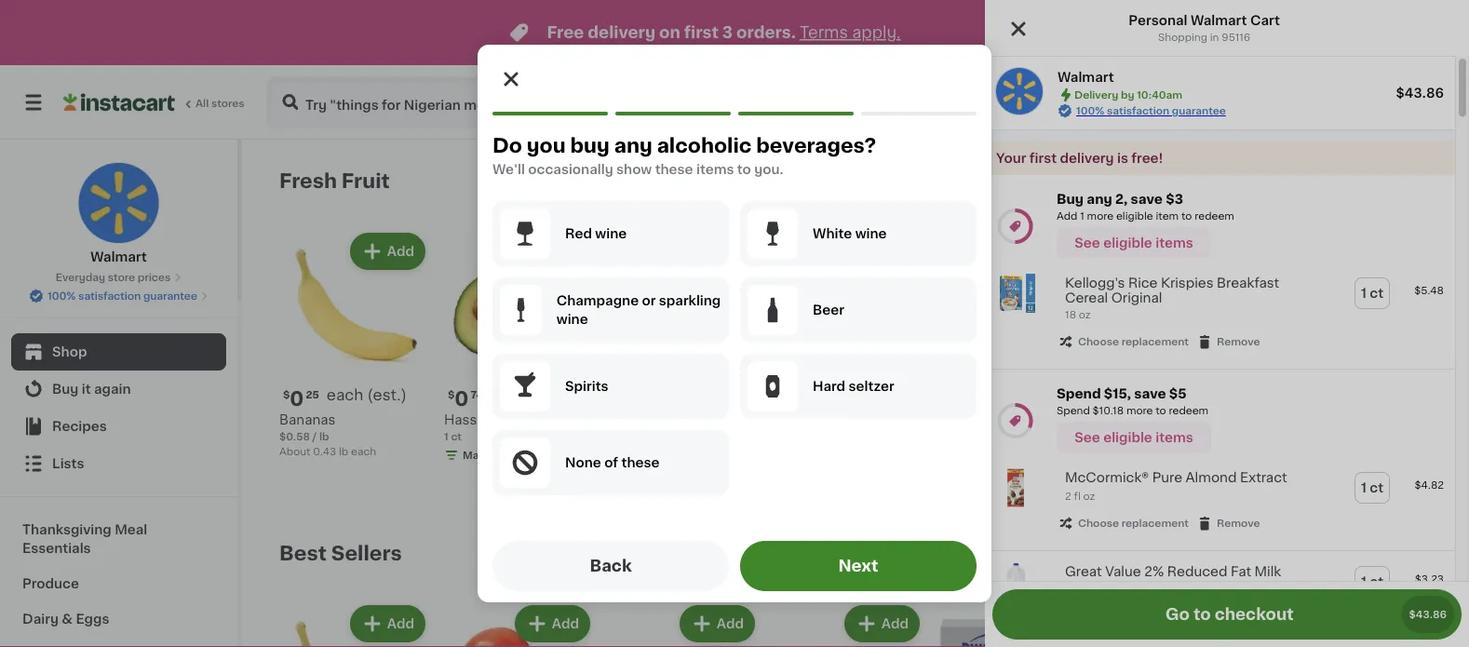Task type: vqa. For each thing, say whether or not it's contained in the screenshot.
10 in the Product group
no



Task type: describe. For each thing, give the bounding box(es) containing it.
11 button
[[1357, 80, 1433, 125]]

$ 0 74
[[448, 389, 484, 408]]

3 inside limited time offer region
[[722, 25, 733, 41]]

view all (30+) button
[[1196, 535, 1314, 572]]

100% inside 'link'
[[1077, 106, 1105, 116]]

1 horizontal spatial delivery
[[1060, 152, 1114, 165]]

recipes link
[[11, 408, 226, 445]]

see eligible items for kellogg's
[[1075, 237, 1194, 250]]

personal walmart cart shopping in 95116
[[1129, 14, 1280, 42]]

street
[[1119, 95, 1164, 109]]

4
[[1114, 389, 1128, 408]]

$ for $ 0 74
[[448, 390, 455, 400]]

lb up 2.48
[[1141, 450, 1151, 460]]

cart
[[1251, 14, 1280, 27]]

green
[[1104, 413, 1144, 427]]

1 vertical spatial $43.86
[[1409, 609, 1447, 620]]

wine for red wine
[[595, 227, 627, 240]]

see for spend
[[1075, 431, 1101, 444]]

beer
[[813, 304, 845, 317]]

1 horizontal spatial walmart
[[1058, 71, 1114, 84]]

save inside spend $15, save $5 spend $10.18 more to redeem
[[1135, 388, 1166, 401]]

16
[[939, 432, 950, 442]]

fat
[[1231, 565, 1252, 578]]

0 horizontal spatial 10:40am
[[1137, 90, 1183, 100]]

great value 2% reduced fat milk 1 ct
[[1065, 565, 1384, 589]]

items for buy any 2, save $3
[[1156, 237, 1194, 250]]

2.48
[[1137, 465, 1160, 475]]

it
[[82, 383, 91, 396]]

red
[[565, 227, 592, 240]]

2
[[1065, 491, 1072, 502]]

buy it again
[[52, 383, 131, 396]]

$ 0 25
[[283, 389, 319, 408]]

great
[[1065, 565, 1102, 578]]

/ inside bananas $0.58 / lb about 0.43 lb each
[[313, 432, 317, 442]]

choose for original
[[1078, 337, 1119, 347]]

mccormick® pure almond extract image
[[996, 469, 1036, 508]]

saint
[[1027, 95, 1064, 109]]

these inside do you buy any alcoholic beverages? we'll occasionally show these items to you.
[[655, 163, 693, 176]]

$1.98
[[1104, 450, 1132, 460]]

spend $15, save $5 spend $10.18 more to redeem
[[1057, 388, 1209, 416]]

thanksgiving meal essentials link
[[11, 512, 226, 566]]

halos
[[609, 413, 646, 427]]

do
[[493, 135, 522, 155]]

shopping
[[1158, 32, 1208, 42]]

bag
[[1154, 432, 1180, 445]]

in inside product group
[[1154, 484, 1164, 494]]

100% satisfaction guarantee button
[[29, 285, 208, 304]]

remove button for extract
[[1197, 515, 1260, 532]]

(est.) for 4
[[1186, 387, 1225, 402]]

$ for $ 6 47
[[778, 390, 784, 400]]

rice
[[1129, 277, 1158, 290]]

milk
[[1255, 565, 1282, 578]]

72
[[964, 390, 976, 400]]

6
[[784, 389, 798, 408]]

of
[[605, 456, 618, 469]]

service type group
[[705, 84, 905, 121]]

sparkling
[[659, 294, 721, 307]]

2%
[[1145, 565, 1164, 578]]

0 vertical spatial $43.86
[[1396, 87, 1444, 100]]

see eligible items for mccormick®
[[1075, 431, 1194, 444]]

extract
[[1240, 471, 1288, 484]]

do you buy any alcoholic beverages? we'll occasionally show these items to you.
[[493, 135, 876, 176]]

guarantee inside 'link'
[[1172, 106, 1226, 116]]

choose for fl
[[1078, 518, 1119, 529]]

promotion-wrapper element containing buy any 2, save $3
[[985, 175, 1456, 370]]

1 ct button for breakfast
[[1356, 278, 1389, 308]]

replacement for rice
[[1122, 337, 1189, 347]]

pom
[[774, 413, 807, 427]]

any inside buy any 2, save $3 add 1 more eligible item to redeem
[[1087, 193, 1113, 206]]

thanksgiving
[[22, 523, 112, 536]]

all stores
[[196, 98, 245, 108]]

see eligible items button for mccormick®
[[1057, 422, 1212, 454]]

$ 6 47
[[778, 389, 813, 408]]

in down halos california clementines 3 lb
[[660, 469, 669, 479]]

1 inside great value 2% reduced fat milk 1 ct
[[1361, 576, 1367, 589]]

hard seltzer
[[813, 380, 895, 393]]

ct inside hass large avocado 1 ct
[[451, 432, 462, 442]]

great value 2% reduced fat milk button
[[1065, 565, 1282, 579]]

in down hass large avocado 1 ct
[[495, 450, 504, 460]]

produce
[[22, 577, 79, 590]]

all for best sellers
[[1239, 547, 1254, 560]]

1 horizontal spatial delivery
[[1187, 95, 1247, 109]]

3 inside halos california clementines 3 lb
[[609, 450, 616, 460]]

1 horizontal spatial first
[[1030, 152, 1057, 165]]

/pkg
[[1149, 387, 1182, 402]]

best
[[279, 543, 327, 563]]

3 1 ct button from the top
[[1356, 567, 1389, 597]]

$4.91 per package (estimated) element
[[1104, 386, 1253, 411]]

to inside spend $15, save $5 spend $10.18 more to redeem
[[1156, 406, 1167, 416]]

redeem inside buy any 2, save $3 add 1 more eligible item to redeem
[[1195, 211, 1235, 221]]

1 horizontal spatial delivery by 10:40am
[[1187, 95, 1334, 109]]

$3
[[1166, 193, 1184, 206]]

free
[[547, 25, 584, 41]]

mccormick® pure almond extract 2 fl oz
[[1065, 471, 1288, 502]]

save inside buy any 2, save $3 add 1 more eligible item to redeem
[[1131, 193, 1163, 206]]

promotion-wrapper element containing spend $15, save $5
[[985, 370, 1456, 551]]

choose replacement for mccormick®
[[1078, 518, 1189, 529]]

value
[[1106, 565, 1141, 578]]

everyday
[[56, 272, 105, 283]]

view all (40+) button
[[1196, 162, 1314, 199]]

choose replacement for kellogg's
[[1078, 337, 1189, 347]]

1 ct for breakfast
[[1361, 287, 1384, 300]]

mccormick®
[[1065, 471, 1149, 484]]

remove button for breakfast
[[1197, 334, 1260, 350]]

$ for $ 0 25
[[283, 390, 290, 400]]

0 for $ 0 25
[[290, 389, 304, 408]]

grapes
[[1104, 432, 1151, 445]]

wine inside 'champagne or sparkling wine'
[[557, 313, 588, 326]]

delivery inside limited time offer region
[[588, 25, 656, 41]]

walmart link
[[78, 162, 160, 266]]

red wine
[[565, 227, 627, 240]]

ready-
[[774, 432, 822, 445]]

east
[[992, 95, 1023, 109]]

kellogg's rice krispies breakfast cereal original button
[[1065, 276, 1312, 306]]

kellogg's
[[1065, 277, 1125, 290]]

$10.18
[[1093, 406, 1124, 416]]

replacement for pure
[[1122, 518, 1189, 529]]

champagne
[[557, 294, 639, 307]]

eligible for 2,
[[1104, 237, 1153, 250]]

eligible for save
[[1104, 431, 1153, 444]]

mccormick® pure almond extract button
[[1065, 470, 1288, 485]]

dairy
[[22, 613, 59, 626]]

stock down halos california clementines 3 lb
[[672, 469, 701, 479]]

lb right 2.48
[[1163, 465, 1172, 475]]

about inside green seedless grapes bag $1.98 / lb about 2.48 lb / package
[[1104, 465, 1135, 475]]

many in stock down hass large avocado 1 ct
[[463, 450, 536, 460]]

&
[[62, 613, 73, 626]]

to right go
[[1194, 607, 1211, 623]]

wonderful
[[810, 413, 878, 427]]

hard
[[813, 380, 846, 393]]

$0.58
[[279, 432, 310, 442]]

1 inside buy any 2, save $3 add 1 more eligible item to redeem
[[1080, 211, 1085, 221]]

many inside button
[[1287, 469, 1316, 479]]

fl
[[1074, 491, 1081, 502]]

lb right 0.43 at left
[[339, 447, 348, 457]]

oz inside strawberries 16 oz container
[[953, 432, 965, 442]]

go to checkout
[[1166, 607, 1294, 623]]

lb up 0.43 at left
[[319, 432, 329, 442]]

california
[[650, 413, 712, 427]]

you
[[527, 135, 566, 155]]

1 left $5.48
[[1361, 287, 1367, 300]]

many in stock down halos california clementines 3 lb
[[628, 469, 701, 479]]

product group for spend $15, save $5
[[985, 457, 1456, 543]]

white wine
[[813, 227, 887, 240]]

in inside button
[[1319, 469, 1329, 479]]

terms apply. link
[[800, 25, 901, 41]]

$3.23
[[1415, 574, 1444, 585]]

product group containing 4
[[1104, 229, 1253, 500]]

any inside do you buy any alcoholic beverages? we'll occasionally show these items to you.
[[614, 135, 653, 155]]

essentials
[[22, 542, 91, 555]]

to inside buy any 2, save $3 add 1 more eligible item to redeem
[[1182, 211, 1192, 221]]

apply.
[[852, 25, 901, 41]]

2 horizontal spatial /
[[1175, 465, 1179, 475]]

add inside buy any 2, save $3 add 1 more eligible item to redeem
[[1057, 211, 1078, 221]]

view all (30+)
[[1204, 547, 1293, 560]]

all for fresh fruit
[[1239, 174, 1254, 187]]

remove for extract
[[1217, 518, 1260, 529]]

many inside product group
[[1122, 484, 1152, 494]]

0 horizontal spatial delivery by 10:40am
[[1075, 90, 1183, 100]]

0 vertical spatial each
[[327, 387, 363, 402]]

1 horizontal spatial /
[[1134, 450, 1138, 460]]



Task type: locate. For each thing, give the bounding box(es) containing it.
replacement down kellogg's rice krispies breakfast cereal original 18 oz
[[1122, 337, 1189, 347]]

1237 east saint james street
[[957, 95, 1164, 109]]

buy for buy it again
[[52, 383, 79, 396]]

1 vertical spatial choose
[[1078, 518, 1119, 529]]

2 spend from the top
[[1057, 406, 1090, 416]]

0 horizontal spatial any
[[614, 135, 653, 155]]

choose down 'cereal' on the right
[[1078, 337, 1119, 347]]

delivery by 10:40am up the 100% satisfaction guarantee 'link'
[[1075, 90, 1183, 100]]

green seedless grapes bag $1.98 / lb about 2.48 lb / package
[[1104, 413, 1226, 475]]

walmart
[[1191, 14, 1247, 27], [1058, 71, 1114, 84], [90, 251, 147, 264]]

arils
[[865, 451, 893, 464]]

each
[[327, 387, 363, 402], [351, 447, 376, 457]]

1 0 from the left
[[290, 389, 304, 408]]

stock inside button
[[1331, 469, 1360, 479]]

100% satisfaction guarantee down store
[[48, 291, 197, 301]]

1 vertical spatial items
[[1156, 237, 1194, 250]]

2 choose replacement from the top
[[1078, 518, 1189, 529]]

item carousel region containing best sellers
[[279, 535, 1418, 647]]

next button
[[740, 541, 977, 591]]

delivery by 10:40am down 95116
[[1187, 95, 1334, 109]]

2 choose from the top
[[1078, 518, 1119, 529]]

2 vertical spatial walmart
[[90, 251, 147, 264]]

1 horizontal spatial satisfaction
[[1107, 106, 1170, 116]]

lb
[[319, 432, 329, 442], [339, 447, 348, 457], [618, 450, 628, 460], [1141, 450, 1151, 460], [1163, 465, 1172, 475]]

1 vertical spatial walmart
[[1058, 71, 1114, 84]]

1 spend from the top
[[1057, 388, 1101, 401]]

satisfaction inside 100% satisfaction guarantee button
[[78, 291, 141, 301]]

1 vertical spatial /
[[1134, 450, 1138, 460]]

0 vertical spatial guarantee
[[1172, 106, 1226, 116]]

orders.
[[737, 25, 796, 41]]

more inside spend $15, save $5 spend $10.18 more to redeem
[[1127, 406, 1153, 416]]

0 horizontal spatial guarantee
[[143, 291, 197, 301]]

2 replacement from the top
[[1122, 518, 1189, 529]]

oz right fl
[[1084, 491, 1096, 502]]

0 vertical spatial 1 ct button
[[1356, 278, 1389, 308]]

2 vertical spatial /
[[1175, 465, 1179, 475]]

all inside popup button
[[1239, 547, 1254, 560]]

oz inside kellogg's rice krispies breakfast cereal original 18 oz
[[1079, 310, 1091, 320]]

lb inside halos california clementines 3 lb
[[618, 450, 628, 460]]

1 vertical spatial 3
[[609, 450, 616, 460]]

avocado
[[521, 413, 578, 427]]

or
[[642, 294, 656, 307]]

lists link
[[11, 445, 226, 482]]

1 vertical spatial eligible
[[1104, 237, 1153, 250]]

0 vertical spatial see eligible items button
[[1057, 227, 1212, 259]]

bananas
[[279, 413, 336, 427]]

1 vertical spatial see
[[1075, 431, 1101, 444]]

2 promotion-wrapper element from the top
[[985, 370, 1456, 551]]

0 vertical spatial see eligible items
[[1075, 237, 1194, 250]]

product group
[[985, 263, 1456, 361], [985, 457, 1456, 543]]

many in stock down 2.48
[[1122, 484, 1196, 494]]

many right of
[[628, 469, 657, 479]]

2 remove from the top
[[1217, 518, 1260, 529]]

delivery
[[588, 25, 656, 41], [1060, 152, 1114, 165]]

fresh fruit
[[279, 171, 390, 190]]

product group containing mccormick® pure almond extract
[[985, 457, 1456, 543]]

bananas $0.58 / lb about 0.43 lb each
[[279, 413, 376, 457]]

1 view from the top
[[1203, 174, 1236, 187]]

your first delivery is free!
[[996, 152, 1164, 165]]

guarantee inside button
[[143, 291, 197, 301]]

1 vertical spatial delivery
[[1060, 152, 1114, 165]]

view inside view all (30+) popup button
[[1204, 547, 1236, 560]]

0 vertical spatial more
[[1087, 211, 1114, 221]]

1 1 ct button from the top
[[1356, 278, 1389, 308]]

$ for $ 4 91
[[1107, 390, 1114, 400]]

see for buy
[[1075, 237, 1101, 250]]

0 horizontal spatial about
[[279, 447, 311, 457]]

first right on
[[684, 25, 719, 41]]

1 vertical spatial view
[[1204, 547, 1236, 560]]

more inside buy any 2, save $3 add 1 more eligible item to redeem
[[1087, 211, 1114, 221]]

100% satisfaction guarantee up free!
[[1077, 106, 1226, 116]]

10:40am up the 100% satisfaction guarantee 'link'
[[1137, 90, 1183, 100]]

in inside the personal walmart cart shopping in 95116
[[1210, 32, 1219, 42]]

eligible down 2,
[[1117, 211, 1154, 221]]

1237
[[957, 95, 988, 109]]

spend
[[1057, 388, 1101, 401], [1057, 406, 1090, 416]]

0 left 25 on the bottom left of the page
[[290, 389, 304, 408]]

0 vertical spatial buy
[[1057, 193, 1084, 206]]

redeem down /pkg (est.)
[[1169, 406, 1209, 416]]

checkout
[[1215, 607, 1294, 623]]

1 vertical spatial more
[[1127, 406, 1153, 416]]

many in stock inside product group
[[1122, 484, 1196, 494]]

(30+)
[[1257, 547, 1293, 560]]

0 horizontal spatial (est.)
[[367, 387, 407, 402]]

see down '$10.18' at the bottom
[[1075, 431, 1101, 444]]

2 vertical spatial 1 ct button
[[1356, 567, 1389, 597]]

0 vertical spatial delivery
[[588, 25, 656, 41]]

reduced
[[1168, 565, 1228, 578]]

breakfast
[[1217, 277, 1280, 290]]

2 remove button from the top
[[1197, 515, 1260, 532]]

0 vertical spatial walmart
[[1191, 14, 1247, 27]]

to inside do you buy any alcoholic beverages? we'll occasionally show these items to you.
[[737, 163, 751, 176]]

item
[[1156, 211, 1179, 221]]

stock down hass large avocado 1 ct
[[507, 450, 536, 460]]

product group for buy any 2, save $3
[[985, 263, 1456, 361]]

$ left the 47
[[778, 390, 784, 400]]

0 vertical spatial 100%
[[1077, 106, 1105, 116]]

krispies
[[1161, 277, 1214, 290]]

items down seedless
[[1156, 431, 1194, 444]]

see eligible items button
[[1057, 227, 1212, 259], [1057, 422, 1212, 454]]

1 horizontal spatial 3
[[722, 25, 733, 41]]

delivery left is at the right top of the page
[[1060, 152, 1114, 165]]

0 vertical spatial choose replacement button
[[1058, 334, 1189, 350]]

95116
[[1222, 32, 1251, 42]]

100% satisfaction guarantee inside button
[[48, 291, 197, 301]]

eligible inside buy any 2, save $3 add 1 more eligible item to redeem
[[1117, 211, 1154, 221]]

2 view from the top
[[1204, 547, 1236, 560]]

choose replacement button for fl
[[1058, 515, 1189, 532]]

1 down hass
[[444, 432, 449, 442]]

1 left $3.23 on the bottom right of page
[[1361, 576, 1367, 589]]

1 vertical spatial see eligible items button
[[1057, 422, 1212, 454]]

walmart up the "everyday store prices" link
[[90, 251, 147, 264]]

0 horizontal spatial by
[[1121, 90, 1135, 100]]

1 vertical spatial product group
[[985, 457, 1456, 543]]

walmart up 95116
[[1191, 14, 1247, 27]]

many up '(30+)' on the right bottom of page
[[1287, 469, 1316, 479]]

1 horizontal spatial 100%
[[1077, 106, 1105, 116]]

about
[[279, 447, 311, 457], [1104, 465, 1135, 475]]

add your shopping preferences element
[[478, 45, 992, 603]]

(est.) up bananas $0.58 / lb about 0.43 lb each
[[367, 387, 407, 402]]

view up great value 2% reduced fat milk 1 ct
[[1204, 547, 1236, 560]]

1 vertical spatial choose replacement button
[[1058, 515, 1189, 532]]

strawberries 16 oz container
[[939, 413, 1021, 442]]

0 vertical spatial eligible
[[1117, 211, 1154, 221]]

stock right extract
[[1331, 469, 1360, 479]]

remove button down breakfast
[[1197, 334, 1260, 350]]

kellogg's rice krispies breakfast cereal original image
[[996, 274, 1036, 313]]

1 promotion-wrapper element from the top
[[985, 175, 1456, 370]]

0 horizontal spatial 0
[[290, 389, 304, 408]]

buy for buy any 2, save $3 add 1 more eligible item to redeem
[[1057, 193, 1084, 206]]

2 vertical spatial items
[[1156, 431, 1194, 444]]

(est.) up seedless
[[1186, 387, 1225, 402]]

2 see eligible items button from the top
[[1057, 422, 1212, 454]]

item carousel region
[[279, 162, 1418, 520], [279, 535, 1418, 647]]

0 vertical spatial 1 ct
[[1361, 287, 1384, 300]]

free!
[[1132, 152, 1164, 165]]

0 vertical spatial first
[[684, 25, 719, 41]]

remove for breakfast
[[1217, 337, 1260, 347]]

None search field
[[266, 76, 680, 129]]

by up the 100% satisfaction guarantee 'link'
[[1121, 90, 1135, 100]]

many in stock up '(30+)' on the right bottom of page
[[1287, 469, 1360, 479]]

choose replacement button for original
[[1058, 334, 1189, 350]]

all inside popup button
[[1239, 174, 1254, 187]]

10:40am up (40+)
[[1272, 95, 1334, 109]]

2 item carousel region from the top
[[279, 535, 1418, 647]]

2 see eligible items from the top
[[1075, 431, 1194, 444]]

1 vertical spatial 100%
[[48, 291, 76, 301]]

sellers
[[331, 543, 402, 563]]

any left 2,
[[1087, 193, 1113, 206]]

these down "alcoholic"
[[655, 163, 693, 176]]

1 product group from the top
[[985, 263, 1456, 361]]

about down $1.98
[[1104, 465, 1135, 475]]

2 0 from the left
[[455, 389, 469, 408]]

view for fresh fruit
[[1203, 174, 1236, 187]]

2,
[[1116, 193, 1128, 206]]

0 vertical spatial redeem
[[1195, 211, 1235, 221]]

any up show
[[614, 135, 653, 155]]

1 horizontal spatial 10:40am
[[1272, 95, 1334, 109]]

view for best sellers
[[1204, 547, 1236, 560]]

0 vertical spatial satisfaction
[[1107, 106, 1170, 116]]

1 all from the top
[[1239, 174, 1254, 187]]

each (est.)
[[327, 387, 407, 402]]

0 vertical spatial product group
[[985, 263, 1456, 361]]

1 see eligible items from the top
[[1075, 237, 1194, 250]]

2 all from the top
[[1239, 547, 1254, 560]]

many
[[463, 450, 492, 460], [628, 469, 657, 479], [1287, 469, 1316, 479], [1122, 484, 1152, 494]]

lb down clementines
[[618, 450, 628, 460]]

champagne or sparkling wine
[[557, 294, 721, 326]]

0 horizontal spatial delivery
[[1075, 90, 1119, 100]]

add button inside product group
[[1176, 235, 1248, 268]]

guarantee down prices
[[143, 291, 197, 301]]

satisfaction inside the 100% satisfaction guarantee 'link'
[[1107, 106, 1170, 116]]

see eligible items down buy any 2, save $3 add 1 more eligible item to redeem
[[1075, 237, 1194, 250]]

next
[[839, 558, 879, 574]]

2 1 ct button from the top
[[1356, 473, 1389, 503]]

great value 2% reduced fat milk image
[[996, 563, 1036, 602]]

seedless
[[1147, 413, 1207, 427]]

redeem inside spend $15, save $5 spend $10.18 more to redeem
[[1169, 406, 1209, 416]]

0 left "74"
[[455, 389, 469, 408]]

save right 2,
[[1131, 193, 1163, 206]]

100% inside button
[[48, 291, 76, 301]]

0 horizontal spatial first
[[684, 25, 719, 41]]

1 vertical spatial 1 ct button
[[1356, 473, 1389, 503]]

0 horizontal spatial 100%
[[48, 291, 76, 301]]

0 for $ 0 74
[[455, 389, 469, 408]]

1 down your first delivery is free! at the right of page
[[1080, 211, 1085, 221]]

1 horizontal spatial (est.)
[[1186, 387, 1225, 402]]

produce link
[[11, 566, 226, 602]]

choose replacement
[[1078, 337, 1189, 347], [1078, 518, 1189, 529]]

2 $ from the left
[[448, 390, 455, 400]]

oz inside mccormick® pure almond extract 2 fl oz
[[1084, 491, 1096, 502]]

(est.) for 0
[[367, 387, 407, 402]]

james
[[1067, 95, 1116, 109]]

1 item carousel region from the top
[[279, 162, 1418, 520]]

$ 4 91
[[1107, 389, 1142, 408]]

product group containing 6
[[774, 229, 924, 498]]

(est.) inside $4.91 per package (estimated) element
[[1186, 387, 1225, 402]]

0 vertical spatial see
[[1075, 237, 1101, 250]]

delivery left street
[[1075, 90, 1119, 100]]

0 vertical spatial /
[[313, 432, 317, 442]]

again
[[94, 383, 131, 396]]

product group
[[279, 229, 429, 459], [444, 229, 594, 467], [609, 229, 759, 485], [774, 229, 924, 498], [939, 229, 1089, 444], [1104, 229, 1253, 500], [279, 602, 429, 647], [444, 602, 594, 647], [609, 602, 759, 647], [774, 602, 924, 647], [939, 602, 1089, 647], [1104, 602, 1253, 647], [1268, 602, 1418, 647]]

terms
[[800, 25, 848, 41]]

0 vertical spatial 100% satisfaction guarantee
[[1077, 106, 1226, 116]]

3
[[722, 25, 733, 41], [609, 450, 616, 460]]

ct left $4.82
[[1370, 482, 1384, 495]]

product group containing kellogg's rice krispies breakfast cereal original
[[985, 263, 1456, 361]]

in
[[1210, 32, 1219, 42], [495, 450, 504, 460], [660, 469, 669, 479], [1319, 469, 1329, 479], [1154, 484, 1164, 494]]

remove
[[1217, 337, 1260, 347], [1217, 518, 1260, 529]]

0 vertical spatial choose
[[1078, 337, 1119, 347]]

2 (est.) from the left
[[1186, 387, 1225, 402]]

more down 91
[[1127, 406, 1153, 416]]

0 vertical spatial items
[[697, 163, 734, 176]]

1 vertical spatial remove
[[1217, 518, 1260, 529]]

ct left $5.48
[[1370, 287, 1384, 300]]

replacement
[[1122, 337, 1189, 347], [1122, 518, 1189, 529]]

buy
[[1057, 193, 1084, 206], [52, 383, 79, 396]]

0 vertical spatial save
[[1131, 193, 1163, 206]]

1 vertical spatial item carousel region
[[279, 535, 1418, 647]]

stock down package
[[1166, 484, 1196, 494]]

to right item
[[1182, 211, 1192, 221]]

about inside bananas $0.58 / lb about 0.43 lb each
[[279, 447, 311, 457]]

each inside bananas $0.58 / lb about 0.43 lb each
[[351, 447, 376, 457]]

1 horizontal spatial any
[[1087, 193, 1113, 206]]

guarantee right street
[[1172, 106, 1226, 116]]

1 vertical spatial spend
[[1057, 406, 1090, 416]]

stores
[[211, 98, 245, 108]]

0 horizontal spatial buy
[[52, 383, 79, 396]]

1 (est.) from the left
[[367, 387, 407, 402]]

$ inside "$ 6 47"
[[778, 390, 784, 400]]

47
[[800, 390, 813, 400]]

1 horizontal spatial about
[[1104, 465, 1135, 475]]

1 $ from the left
[[283, 390, 290, 400]]

items for spend $15, save $5
[[1156, 431, 1194, 444]]

1 horizontal spatial by
[[1250, 95, 1269, 109]]

$4.82
[[1415, 480, 1444, 490]]

$
[[283, 390, 290, 400], [448, 390, 455, 400], [778, 390, 784, 400], [1107, 390, 1114, 400]]

1 see eligible items button from the top
[[1057, 227, 1212, 259]]

$ up '$10.18' at the bottom
[[1107, 390, 1114, 400]]

1 vertical spatial about
[[1104, 465, 1135, 475]]

1 horizontal spatial guarantee
[[1172, 106, 1226, 116]]

$ inside $ 0 25
[[283, 390, 290, 400]]

add inside product group
[[1211, 245, 1239, 258]]

2 horizontal spatial wine
[[855, 227, 887, 240]]

0 vertical spatial spend
[[1057, 388, 1101, 401]]

seltzer
[[849, 380, 895, 393]]

back button
[[493, 541, 729, 591]]

1 vertical spatial any
[[1087, 193, 1113, 206]]

occasionally
[[528, 163, 613, 176]]

ct
[[1370, 287, 1384, 300], [451, 432, 462, 442], [1370, 482, 1384, 495], [1370, 576, 1384, 589]]

1 vertical spatial guarantee
[[143, 291, 197, 301]]

to-
[[822, 432, 841, 445]]

1 vertical spatial save
[[1135, 388, 1166, 401]]

1 left $4.82
[[1361, 482, 1367, 495]]

in left 95116
[[1210, 32, 1219, 42]]

100% down everyday
[[48, 291, 76, 301]]

about down $0.58
[[279, 447, 311, 457]]

ct down hass
[[451, 432, 462, 442]]

spend left '$10.18' at the bottom
[[1057, 406, 1090, 416]]

2 1 ct from the top
[[1361, 482, 1384, 495]]

1 vertical spatial redeem
[[1169, 406, 1209, 416]]

/ up 0.43 at left
[[313, 432, 317, 442]]

1 ct for extract
[[1361, 482, 1384, 495]]

limited time offer region
[[0, 0, 1415, 65]]

1 ct left $5.48
[[1361, 287, 1384, 300]]

0 vertical spatial remove button
[[1197, 334, 1260, 350]]

wine right white
[[855, 227, 887, 240]]

1 vertical spatial buy
[[52, 383, 79, 396]]

walmart inside the personal walmart cart shopping in 95116
[[1191, 14, 1247, 27]]

0 horizontal spatial /
[[313, 432, 317, 442]]

4 $ from the left
[[1107, 390, 1114, 400]]

100% right saint
[[1077, 106, 1105, 116]]

1 choose replacement from the top
[[1078, 337, 1189, 347]]

buy down your first delivery is free! at the right of page
[[1057, 193, 1084, 206]]

3 $ from the left
[[778, 390, 784, 400]]

none
[[565, 456, 601, 469]]

many in stock inside button
[[1287, 469, 1360, 479]]

25
[[306, 390, 319, 400]]

many down hass
[[463, 450, 492, 460]]

0 vertical spatial 3
[[722, 25, 733, 41]]

1 remove from the top
[[1217, 337, 1260, 347]]

to down /pkg
[[1156, 406, 1167, 416]]

choose replacement down original
[[1078, 337, 1189, 347]]

1 ct left $4.82
[[1361, 482, 1384, 495]]

0 vertical spatial choose replacement
[[1078, 337, 1189, 347]]

each right 0.43 at left
[[351, 447, 376, 457]]

2 product group from the top
[[985, 457, 1456, 543]]

$0.25 each (estimated) element
[[279, 386, 429, 411]]

each right 25 on the bottom left of the page
[[327, 387, 363, 402]]

items inside do you buy any alcoholic beverages? we'll occasionally show these items to you.
[[697, 163, 734, 176]]

1 horizontal spatial 0
[[455, 389, 469, 408]]

all left (40+)
[[1239, 174, 1254, 187]]

1 replacement from the top
[[1122, 337, 1189, 347]]

almond
[[1186, 471, 1237, 484]]

0 horizontal spatial 3
[[609, 450, 616, 460]]

/ right $1.98
[[1134, 450, 1138, 460]]

satisfaction down everyday store prices
[[78, 291, 141, 301]]

item carousel region containing fresh fruit
[[279, 162, 1418, 520]]

shop link
[[11, 333, 226, 371]]

remove down breakfast
[[1217, 337, 1260, 347]]

oz
[[1079, 310, 1091, 320], [953, 432, 965, 442], [1084, 491, 1096, 502]]

walmart up james
[[1058, 71, 1114, 84]]

items down "alcoholic"
[[697, 163, 734, 176]]

promotion-wrapper element
[[985, 175, 1456, 370], [985, 370, 1456, 551]]

1 vertical spatial first
[[1030, 152, 1057, 165]]

fruit
[[342, 171, 390, 190]]

back
[[590, 558, 632, 574]]

spend up '$10.18' at the bottom
[[1057, 388, 1101, 401]]

1 choose replacement button from the top
[[1058, 334, 1189, 350]]

many in stock
[[463, 450, 536, 460], [628, 469, 701, 479], [1287, 469, 1360, 479], [1122, 484, 1196, 494]]

ct inside great value 2% reduced fat milk 1 ct
[[1370, 576, 1384, 589]]

see up kellogg's
[[1075, 237, 1101, 250]]

dairy & eggs
[[22, 613, 109, 626]]

remove up the view all (30+)
[[1217, 518, 1260, 529]]

kellogg's rice krispies breakfast cereal original 18 oz
[[1065, 277, 1280, 320]]

items down item
[[1156, 237, 1194, 250]]

many in stock button
[[1268, 229, 1418, 485]]

1 vertical spatial 1 ct
[[1361, 482, 1384, 495]]

go
[[1166, 607, 1190, 623]]

2 vertical spatial eligible
[[1104, 431, 1153, 444]]

(est.) inside $0.25 each (estimated) element
[[367, 387, 407, 402]]

1 remove button from the top
[[1197, 334, 1260, 350]]

1 choose from the top
[[1078, 337, 1119, 347]]

$ left "74"
[[448, 390, 455, 400]]

save
[[1131, 193, 1163, 206], [1135, 388, 1166, 401]]

view left (40+)
[[1203, 174, 1236, 187]]

first inside limited time offer region
[[684, 25, 719, 41]]

delivery left on
[[588, 25, 656, 41]]

walmart image
[[996, 68, 1043, 115]]

0.43
[[313, 447, 336, 457]]

see eligible items button for kellogg's
[[1057, 227, 1212, 259]]

walmart logo image
[[78, 162, 160, 244]]

2 choose replacement button from the top
[[1058, 515, 1189, 532]]

we'll
[[493, 163, 525, 176]]

view inside view all (40+) popup button
[[1203, 174, 1236, 187]]

wine right red
[[595, 227, 627, 240]]

0 horizontal spatial satisfaction
[[78, 291, 141, 301]]

see eligible items down green
[[1075, 431, 1194, 444]]

1 1 ct from the top
[[1361, 287, 1384, 300]]

these down clementines
[[622, 456, 660, 469]]

1 vertical spatial 100% satisfaction guarantee
[[48, 291, 197, 301]]

buy it again link
[[11, 371, 226, 408]]

oz right 16
[[953, 432, 965, 442]]

wine down "champagne"
[[557, 313, 588, 326]]

0 horizontal spatial walmart
[[90, 251, 147, 264]]

many down 2.48
[[1122, 484, 1152, 494]]

1 vertical spatial choose replacement
[[1078, 518, 1189, 529]]

1 vertical spatial all
[[1239, 547, 1254, 560]]

choose
[[1078, 337, 1119, 347], [1078, 518, 1119, 529]]

0 vertical spatial oz
[[1079, 310, 1091, 320]]

everyday store prices link
[[56, 270, 182, 285]]

1 ct button left $4.82
[[1356, 473, 1389, 503]]

$ inside $ 4 91
[[1107, 390, 1114, 400]]

1 horizontal spatial 100% satisfaction guarantee
[[1077, 106, 1226, 116]]

0 horizontal spatial 100% satisfaction guarantee
[[48, 291, 197, 301]]

buy inside buy any 2, save $3 add 1 more eligible item to redeem
[[1057, 193, 1084, 206]]

all stores link
[[63, 76, 246, 129]]

0 horizontal spatial delivery
[[588, 25, 656, 41]]

instacart logo image
[[63, 91, 175, 114]]

1 inside hass large avocado 1 ct
[[444, 432, 449, 442]]

these
[[655, 163, 693, 176], [622, 456, 660, 469]]

1 vertical spatial these
[[622, 456, 660, 469]]

11
[[1403, 96, 1414, 109]]

wine for white wine
[[855, 227, 887, 240]]

delivery down 95116
[[1187, 95, 1247, 109]]

2 see from the top
[[1075, 431, 1101, 444]]

91
[[1130, 390, 1142, 400]]

1 ct button for extract
[[1356, 473, 1389, 503]]

in down 2.48
[[1154, 484, 1164, 494]]

2 vertical spatial oz
[[1084, 491, 1096, 502]]

1 see from the top
[[1075, 237, 1101, 250]]

$ inside $ 0 74
[[448, 390, 455, 400]]

100% satisfaction guarantee link
[[1077, 103, 1226, 118]]

1 ct button left $3.23 on the bottom right of page
[[1356, 567, 1389, 597]]



